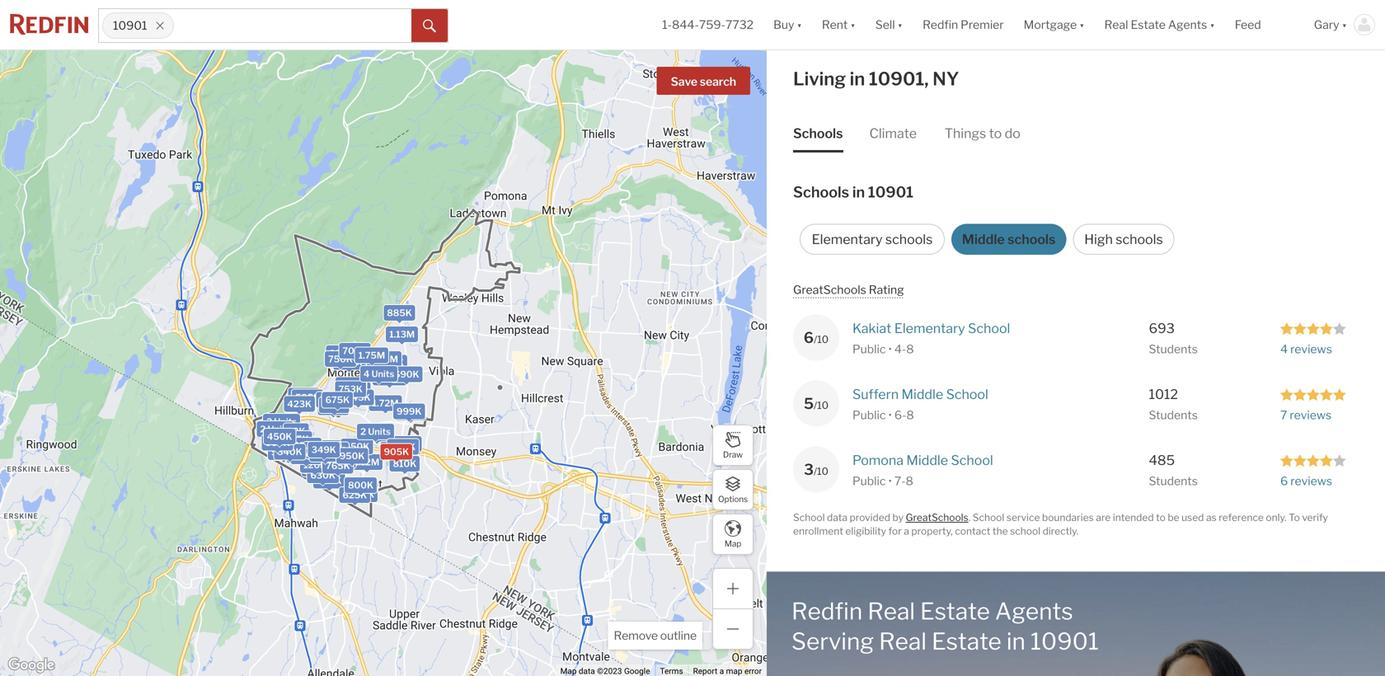 Task type: vqa. For each thing, say whether or not it's contained in the screenshot.
(3) within the tab
no



Task type: describe. For each thing, give the bounding box(es) containing it.
buy ▾ button
[[764, 0, 812, 49]]

schools for schools
[[793, 125, 843, 141]]

in for living
[[850, 68, 865, 90]]

759-
[[699, 18, 726, 32]]

buy ▾ button
[[773, 0, 802, 49]]

rent ▾
[[822, 18, 856, 32]]

8 for 5
[[907, 408, 914, 422]]

remove 10901 image
[[155, 21, 165, 31]]

0 vertical spatial 700k
[[342, 346, 367, 356]]

as
[[1206, 512, 1217, 523]]

245k
[[306, 460, 330, 471]]

map region
[[0, 25, 843, 676]]

rating 5.0 out of 5 element
[[1281, 387, 1346, 401]]

rating 4.0 out of 5 element for 6
[[1281, 321, 1346, 335]]

1 vertical spatial greatschools
[[906, 512, 969, 523]]

climate
[[870, 125, 917, 141]]

1-844-759-7732
[[662, 18, 754, 32]]

6 for /10
[[804, 328, 814, 347]]

10901 inside the redfin real estate agents serving real estate in 10901
[[1031, 627, 1099, 655]]

999k
[[397, 406, 422, 417]]

feed button
[[1225, 0, 1304, 49]]

0 horizontal spatial greatschools
[[793, 283, 866, 297]]

real estate agents ▾
[[1105, 18, 1215, 32]]

0 horizontal spatial 475k
[[280, 439, 304, 450]]

340k
[[277, 447, 302, 457]]

795k
[[328, 455, 353, 466]]

750k
[[328, 354, 353, 365]]

real estate agents ▾ button
[[1095, 0, 1225, 49]]

975k
[[398, 407, 423, 418]]

550k
[[293, 440, 318, 451]]

to
[[1289, 512, 1300, 523]]

665k
[[265, 437, 290, 448]]

to inside school service boundaries are intended to be used as reference only. to verify enrollment eligibility for a property, contact the school directly.
[[1156, 512, 1166, 523]]

1 horizontal spatial 10901
[[868, 183, 914, 201]]

1 horizontal spatial 475k
[[321, 445, 345, 456]]

directly.
[[1043, 525, 1079, 537]]

▾ for mortgage ▾
[[1079, 18, 1085, 32]]

580k
[[333, 445, 358, 456]]

sell ▾
[[876, 18, 903, 32]]

mortgage
[[1024, 18, 1077, 32]]

485
[[1149, 452, 1175, 468]]

1.12m
[[354, 457, 379, 467]]

contact
[[955, 525, 991, 537]]

▾ for buy ▾
[[797, 18, 802, 32]]

reviews for 3
[[1291, 474, 1333, 488]]

ny
[[933, 68, 959, 90]]

3 units
[[308, 445, 339, 455]]

the
[[993, 525, 1008, 537]]

7-
[[894, 474, 906, 488]]

outline
[[660, 629, 697, 643]]

middle inside option
[[962, 231, 1005, 247]]

995k
[[349, 489, 374, 500]]

middle for 3
[[907, 452, 948, 468]]

625k
[[343, 490, 367, 501]]

are
[[1096, 512, 1111, 523]]

pomona middle school button
[[853, 451, 1079, 470]]

option group containing elementary schools
[[800, 224, 1175, 255]]

kakiat
[[853, 320, 892, 336]]

reviews for 6
[[1291, 342, 1332, 356]]

elementary inside option
[[812, 231, 883, 247]]

835k
[[378, 358, 403, 369]]

google image
[[4, 655, 59, 676]]

839k
[[329, 348, 354, 359]]

save
[[671, 75, 698, 89]]

for
[[889, 525, 902, 537]]

885k
[[387, 307, 412, 318]]

agents inside the redfin real estate agents serving real estate in 10901
[[995, 597, 1073, 625]]

pomona
[[853, 452, 904, 468]]

gary ▾
[[1314, 18, 1347, 32]]

public for 5
[[853, 408, 886, 422]]

rent ▾ button
[[822, 0, 856, 49]]

kakiat elementary school public • 4-8
[[853, 320, 1010, 356]]

• for 3
[[888, 474, 892, 488]]

320k
[[306, 460, 331, 471]]

575k
[[320, 395, 344, 405]]

rent ▾ button
[[812, 0, 866, 49]]

eligibility
[[846, 525, 886, 537]]

school for 3
[[951, 452, 993, 468]]

630k
[[310, 470, 336, 481]]

rent
[[822, 18, 848, 32]]

redfin real estate agents serving real estate in 10901
[[792, 597, 1099, 655]]

950k
[[340, 451, 365, 461]]

1 vertical spatial 700k
[[317, 476, 342, 486]]

845k
[[346, 392, 371, 403]]

693 students
[[1149, 320, 1198, 356]]

premier
[[961, 18, 1004, 32]]

4 for 4 reviews
[[1281, 342, 1288, 356]]

search
[[700, 75, 736, 89]]

1 horizontal spatial 450k
[[364, 428, 389, 439]]

buy
[[773, 18, 794, 32]]

140k
[[321, 459, 345, 470]]

intended
[[1113, 512, 1154, 523]]

420k
[[290, 450, 315, 461]]

Elementary schools radio
[[800, 224, 945, 255]]

boundaries
[[1042, 512, 1094, 523]]

/10 for 5
[[814, 399, 829, 411]]

1-844-759-7732 link
[[662, 18, 754, 32]]

greatschools link
[[906, 512, 969, 523]]

in inside the redfin real estate agents serving real estate in 10901
[[1007, 627, 1026, 655]]

redfin for redfin premier
[[923, 18, 958, 32]]

school for 6
[[968, 320, 1010, 336]]

523k
[[321, 402, 346, 413]]

a
[[904, 525, 909, 537]]

living
[[793, 68, 846, 90]]

elementary schools
[[812, 231, 933, 247]]

690k
[[394, 369, 419, 380]]

data
[[827, 512, 848, 523]]

693
[[1149, 320, 1175, 336]]

485 students
[[1149, 452, 1198, 488]]

▾ for gary ▾
[[1342, 18, 1347, 32]]

6 for reviews
[[1281, 474, 1288, 488]]

2 vertical spatial estate
[[932, 627, 1002, 655]]

670k
[[394, 439, 418, 449]]

sell ▾ button
[[876, 0, 903, 49]]

sell ▾ button
[[866, 0, 913, 49]]

139k
[[305, 463, 328, 474]]

7732
[[726, 18, 754, 32]]

sell
[[876, 18, 895, 32]]

844-
[[672, 18, 699, 32]]

things to do element
[[945, 111, 1021, 152]]

.
[[969, 512, 971, 523]]

1.13m
[[389, 329, 415, 340]]



Task type: locate. For each thing, give the bounding box(es) containing it.
verify
[[1302, 512, 1328, 523]]

3 • from the top
[[888, 474, 892, 488]]

2 vertical spatial reviews
[[1291, 474, 1333, 488]]

0 vertical spatial 425k
[[284, 434, 309, 445]]

425k up 340k
[[284, 434, 309, 445]]

greatschools
[[793, 283, 866, 297], [906, 512, 969, 523]]

1 horizontal spatial 700k
[[342, 346, 367, 356]]

/10 for 6
[[814, 333, 829, 345]]

8 inside kakiat elementary school public • 4-8
[[906, 342, 914, 356]]

2 horizontal spatial 10901
[[1031, 627, 1099, 655]]

801k
[[384, 444, 407, 455]]

1 horizontal spatial redfin
[[923, 18, 958, 32]]

4 for 4 units
[[364, 369, 370, 379]]

83k
[[287, 426, 306, 436]]

elementary inside kakiat elementary school public • 4-8
[[894, 320, 965, 336]]

1 vertical spatial to
[[1156, 512, 1166, 523]]

0 vertical spatial 3
[[308, 445, 314, 455]]

used
[[1182, 512, 1204, 523]]

595k
[[295, 392, 320, 403]]

/10 inside 3 /10
[[814, 465, 829, 477]]

1 vertical spatial schools
[[793, 183, 849, 201]]

redfin premier button
[[913, 0, 1014, 49]]

0 vertical spatial rating 4.0 out of 5 element
[[1281, 321, 1346, 335]]

school up .
[[951, 452, 993, 468]]

redfin for redfin real estate agents serving real estate in 10901
[[792, 597, 863, 625]]

▾ right rent
[[850, 18, 856, 32]]

real up serving
[[868, 597, 915, 625]]

700k up 1.10m
[[342, 346, 367, 356]]

6 down greatschools rating
[[804, 328, 814, 347]]

3 public from the top
[[853, 474, 886, 488]]

1 ▾ from the left
[[797, 18, 802, 32]]

climate element
[[870, 111, 917, 152]]

students for 3
[[1149, 474, 1198, 488]]

school inside pomona middle school public • 7-8
[[951, 452, 993, 468]]

10901,
[[869, 68, 929, 90]]

elementary up 4-
[[894, 320, 965, 336]]

rating 4.0 out of 5 element up 4 reviews
[[1281, 321, 1346, 335]]

schools for middle schools
[[1008, 231, 1056, 247]]

4 inside map 'region'
[[364, 369, 370, 379]]

▾ right gary
[[1342, 18, 1347, 32]]

schools left high
[[1008, 231, 1056, 247]]

1 schools from the left
[[885, 231, 933, 247]]

8 for 6
[[906, 342, 914, 356]]

high schools
[[1084, 231, 1163, 247]]

school service boundaries are intended to be used as reference only. to verify enrollment eligibility for a property, contact the school directly.
[[793, 512, 1328, 537]]

public down kakiat
[[853, 342, 886, 356]]

/10 up data
[[814, 465, 829, 477]]

2 vertical spatial in
[[1007, 627, 1026, 655]]

305k
[[313, 449, 338, 459], [313, 449, 338, 459]]

0 vertical spatial schools
[[793, 125, 843, 141]]

2 vertical spatial •
[[888, 474, 892, 488]]

0 vertical spatial agents
[[1168, 18, 1207, 32]]

property,
[[911, 525, 953, 537]]

1 horizontal spatial 650k
[[390, 442, 416, 452]]

schools inside option
[[1008, 231, 1056, 247]]

feed
[[1235, 18, 1261, 32]]

schools element
[[793, 111, 843, 152]]

school up suffern middle school button
[[968, 320, 1010, 336]]

1 vertical spatial middle
[[902, 386, 943, 402]]

130k
[[322, 454, 345, 465]]

2 schools from the left
[[1008, 231, 1056, 247]]

public for 3
[[853, 474, 886, 488]]

real inside dropdown button
[[1105, 18, 1128, 32]]

7
[[1281, 408, 1287, 422]]

0 vertical spatial estate
[[1131, 18, 1166, 32]]

reviews for 5
[[1290, 408, 1332, 422]]

things to do
[[945, 125, 1021, 141]]

in for schools
[[852, 183, 865, 201]]

2 horizontal spatial schools
[[1116, 231, 1163, 247]]

0 vertical spatial middle
[[962, 231, 1005, 247]]

rating 4.0 out of 5 element
[[1281, 321, 1346, 335], [1281, 453, 1346, 467]]

draw
[[723, 450, 743, 459]]

redfin up serving
[[792, 597, 863, 625]]

real estate agents ▾ link
[[1105, 0, 1215, 49]]

• left 7-
[[888, 474, 892, 488]]

school inside suffern middle school public • 6-8
[[946, 386, 988, 402]]

greatschools up 6 /10 at the right of the page
[[793, 283, 866, 297]]

425k down 550k
[[294, 451, 318, 462]]

map
[[725, 539, 741, 549]]

0 vertical spatial 6
[[804, 328, 814, 347]]

3 schools from the left
[[1116, 231, 1163, 247]]

1 vertical spatial rating 4.0 out of 5 element
[[1281, 453, 1346, 467]]

1 vertical spatial in
[[852, 183, 865, 201]]

redfin left premier
[[923, 18, 958, 32]]

6 ▾ from the left
[[1342, 18, 1347, 32]]

schools up rating
[[885, 231, 933, 247]]

2 vertical spatial students
[[1149, 474, 1198, 488]]

▾ left feed
[[1210, 18, 1215, 32]]

0 vertical spatial students
[[1149, 342, 1198, 356]]

1 vertical spatial redfin
[[792, 597, 863, 625]]

415k
[[317, 446, 340, 457]]

3 /10
[[804, 460, 829, 479]]

430k
[[379, 357, 404, 368]]

middle schools
[[962, 231, 1056, 247]]

8 for 3
[[906, 474, 914, 488]]

525k
[[271, 447, 296, 458]]

1 vertical spatial public
[[853, 408, 886, 422]]

1 schools from the top
[[793, 125, 843, 141]]

1-
[[662, 18, 672, 32]]

estate inside dropdown button
[[1131, 18, 1166, 32]]

0 vertical spatial •
[[888, 342, 892, 356]]

335k
[[316, 443, 341, 454]]

6 /10
[[804, 328, 829, 347]]

school inside school service boundaries are intended to be used as reference only. to verify enrollment eligibility for a property, contact the school directly.
[[973, 512, 1005, 523]]

schools
[[885, 231, 933, 247], [1008, 231, 1056, 247], [1116, 231, 1163, 247]]

1 horizontal spatial 6
[[1281, 474, 1288, 488]]

suffern
[[853, 386, 899, 402]]

4 up rating 5.0 out of 5 element
[[1281, 342, 1288, 356]]

1 vertical spatial 6
[[1281, 474, 1288, 488]]

to left the do
[[989, 125, 1002, 141]]

0 vertical spatial 10901
[[113, 18, 147, 32]]

redfin inside redfin premier button
[[923, 18, 958, 32]]

▾ for sell ▾
[[898, 18, 903, 32]]

real right mortgage ▾
[[1105, 18, 1128, 32]]

0 horizontal spatial 10901
[[113, 18, 147, 32]]

2 • from the top
[[888, 408, 892, 422]]

middle for 5
[[902, 386, 943, 402]]

public inside kakiat elementary school public • 4-8
[[853, 342, 886, 356]]

rating
[[869, 283, 904, 297]]

700k down 775k at the bottom left of the page
[[317, 476, 342, 486]]

• left 6-
[[888, 408, 892, 422]]

Middle schools radio
[[951, 224, 1066, 255]]

High schools radio
[[1073, 224, 1175, 255]]

middle inside suffern middle school public • 6-8
[[902, 386, 943, 402]]

schools inside option
[[885, 231, 933, 247]]

2 vertical spatial real
[[879, 627, 927, 655]]

1 horizontal spatial to
[[1156, 512, 1166, 523]]

mortgage ▾
[[1024, 18, 1085, 32]]

school
[[1010, 525, 1041, 537]]

1 • from the top
[[888, 342, 892, 356]]

suffern middle school public • 6-8
[[853, 386, 988, 422]]

0 horizontal spatial agents
[[995, 597, 1073, 625]]

0 horizontal spatial 6
[[804, 328, 814, 347]]

1 students from the top
[[1149, 342, 1198, 356]]

0 horizontal spatial 650k
[[344, 441, 370, 452]]

356k
[[315, 454, 340, 465]]

units
[[372, 369, 394, 379], [274, 417, 297, 427], [268, 424, 290, 435], [368, 426, 391, 437], [316, 445, 339, 455], [315, 445, 338, 455], [318, 448, 341, 459], [318, 453, 341, 463], [319, 454, 341, 464]]

students for 6
[[1149, 342, 1198, 356]]

provided
[[850, 512, 890, 523]]

public down pomona
[[853, 474, 886, 488]]

• inside pomona middle school public • 7-8
[[888, 474, 892, 488]]

• for 6
[[888, 342, 892, 356]]

2
[[267, 417, 272, 427], [260, 424, 266, 435], [360, 426, 366, 437], [307, 445, 313, 455], [310, 448, 316, 459], [311, 453, 316, 463], [311, 454, 317, 464]]

school for 5
[[946, 386, 988, 402]]

agents inside dropdown button
[[1168, 18, 1207, 32]]

/10 inside 6 /10
[[814, 333, 829, 345]]

draw button
[[712, 425, 754, 466]]

450k up 525k
[[267, 431, 292, 442]]

0 horizontal spatial 4
[[364, 369, 370, 379]]

4 down 1.75m
[[364, 369, 370, 379]]

elementary down 'schools in 10901'
[[812, 231, 883, 247]]

2 ▾ from the left
[[850, 18, 856, 32]]

5 ▾ from the left
[[1210, 18, 1215, 32]]

to left be
[[1156, 512, 1166, 523]]

public down suffern
[[853, 408, 886, 422]]

6 up only.
[[1281, 474, 1288, 488]]

schools down schools element
[[793, 183, 849, 201]]

3 for 3 units
[[308, 445, 314, 455]]

service
[[1007, 512, 1040, 523]]

0 vertical spatial real
[[1105, 18, 1128, 32]]

enrollment
[[793, 525, 843, 537]]

1 vertical spatial estate
[[920, 597, 990, 625]]

0 vertical spatial public
[[853, 342, 886, 356]]

1 horizontal spatial elementary
[[894, 320, 965, 336]]

4-
[[894, 342, 906, 356]]

1 vertical spatial 425k
[[294, 451, 318, 462]]

2 vertical spatial 8
[[906, 474, 914, 488]]

753k
[[339, 384, 363, 395]]

school inside kakiat elementary school public • 4-8
[[968, 320, 1010, 336]]

▾ right sell
[[898, 18, 903, 32]]

1 vertical spatial real
[[868, 597, 915, 625]]

1 vertical spatial elementary
[[894, 320, 965, 336]]

0 horizontal spatial redfin
[[792, 597, 863, 625]]

6 reviews
[[1281, 474, 1333, 488]]

buy ▾
[[773, 18, 802, 32]]

0 vertical spatial reviews
[[1291, 342, 1332, 356]]

2 students from the top
[[1149, 408, 1198, 422]]

0 horizontal spatial 3
[[308, 445, 314, 455]]

None search field
[[174, 9, 411, 42]]

1.75m
[[358, 350, 385, 361]]

0 vertical spatial 8
[[906, 342, 914, 356]]

1 vertical spatial students
[[1149, 408, 1198, 422]]

▾ right mortgage
[[1079, 18, 1085, 32]]

elementary
[[812, 231, 883, 247], [894, 320, 965, 336]]

mortgage ▾ button
[[1014, 0, 1095, 49]]

schools right high
[[1116, 231, 1163, 247]]

schools inside radio
[[1116, 231, 1163, 247]]

agents left feed
[[1168, 18, 1207, 32]]

public inside suffern middle school public • 6-8
[[853, 408, 886, 422]]

agents down school
[[995, 597, 1073, 625]]

1 vertical spatial reviews
[[1290, 408, 1332, 422]]

4 units
[[364, 369, 394, 379]]

1.10m
[[336, 357, 362, 367]]

/10 inside the 5 /10
[[814, 399, 829, 411]]

1 vertical spatial 10901
[[868, 183, 914, 201]]

serving
[[792, 627, 874, 655]]

/10 left suffern
[[814, 399, 829, 411]]

3 for 3 /10
[[804, 460, 814, 479]]

3 inside map 'region'
[[308, 445, 314, 455]]

1 horizontal spatial 4
[[1281, 342, 1288, 356]]

1 horizontal spatial agents
[[1168, 18, 1207, 32]]

2 public from the top
[[853, 408, 886, 422]]

▾ right buy
[[797, 18, 802, 32]]

middle inside pomona middle school public • 7-8
[[907, 452, 948, 468]]

public
[[853, 342, 886, 356], [853, 408, 886, 422], [853, 474, 886, 488]]

2 schools from the top
[[793, 183, 849, 201]]

4
[[1281, 342, 1288, 356], [364, 369, 370, 379]]

0 vertical spatial in
[[850, 68, 865, 90]]

/10 left kakiat
[[814, 333, 829, 345]]

2 vertical spatial public
[[853, 474, 886, 488]]

520k
[[283, 430, 307, 441]]

real right serving
[[879, 627, 927, 655]]

650k up '810k' on the bottom left
[[390, 442, 416, 452]]

0 horizontal spatial to
[[989, 125, 1002, 141]]

0 horizontal spatial schools
[[885, 231, 933, 247]]

0 vertical spatial elementary
[[812, 231, 883, 247]]

▾
[[797, 18, 802, 32], [850, 18, 856, 32], [898, 18, 903, 32], [1079, 18, 1085, 32], [1210, 18, 1215, 32], [1342, 18, 1347, 32]]

public for 6
[[853, 342, 886, 356]]

1 horizontal spatial 3
[[804, 460, 814, 479]]

• left 4-
[[888, 342, 892, 356]]

1 vertical spatial 3
[[804, 460, 814, 479]]

greatschools rating
[[793, 283, 904, 297]]

school up enrollment
[[793, 512, 825, 523]]

reviews up verify
[[1291, 474, 1333, 488]]

rating 4.0 out of 5 element up 6 reviews
[[1281, 453, 1346, 467]]

1 horizontal spatial greatschools
[[906, 512, 969, 523]]

school up the
[[973, 512, 1005, 523]]

2 vertical spatial 10901
[[1031, 627, 1099, 655]]

255k
[[315, 455, 339, 465]]

650k up 1.12m
[[344, 441, 370, 452]]

1 horizontal spatial schools
[[1008, 231, 1056, 247]]

0 vertical spatial to
[[989, 125, 1002, 141]]

students for 5
[[1149, 408, 1198, 422]]

redfin
[[923, 18, 958, 32], [792, 597, 863, 625]]

options button
[[712, 469, 754, 510]]

3 ▾ from the left
[[898, 18, 903, 32]]

school down kakiat elementary school button
[[946, 386, 988, 402]]

by
[[893, 512, 904, 523]]

submit search image
[[423, 20, 436, 33]]

1 vertical spatial 4
[[364, 369, 370, 379]]

schools for schools in 10901
[[793, 183, 849, 201]]

7 reviews
[[1281, 408, 1332, 422]]

schools down living
[[793, 125, 843, 141]]

0 horizontal spatial 450k
[[267, 431, 292, 442]]

0 horizontal spatial 700k
[[317, 476, 342, 486]]

• for 5
[[888, 408, 892, 422]]

8 up pomona middle school public • 7-8 at right
[[907, 408, 914, 422]]

0 horizontal spatial elementary
[[812, 231, 883, 247]]

be
[[1168, 512, 1180, 523]]

schools for high schools
[[1116, 231, 1163, 247]]

837k
[[339, 380, 363, 391]]

2 vertical spatial middle
[[907, 452, 948, 468]]

reviews up rating 5.0 out of 5 element
[[1291, 342, 1332, 356]]

1012 students
[[1149, 386, 1198, 422]]

option group
[[800, 224, 1175, 255]]

1 vertical spatial 8
[[907, 408, 914, 422]]

450k up 801k
[[364, 428, 389, 439]]

810k
[[393, 459, 417, 469]]

remove outline button
[[608, 622, 703, 650]]

public inside pomona middle school public • 7-8
[[853, 474, 886, 488]]

1 vertical spatial /10
[[814, 399, 829, 411]]

• inside suffern middle school public • 6-8
[[888, 408, 892, 422]]

0 vertical spatial redfin
[[923, 18, 958, 32]]

8 up suffern middle school public • 6-8
[[906, 342, 914, 356]]

1 vertical spatial agents
[[995, 597, 1073, 625]]

2 vertical spatial /10
[[814, 465, 829, 477]]

955k
[[342, 385, 367, 395]]

middle
[[962, 231, 1005, 247], [902, 386, 943, 402], [907, 452, 948, 468]]

8 inside suffern middle school public • 6-8
[[907, 408, 914, 422]]

1 rating 4.0 out of 5 element from the top
[[1281, 321, 1346, 335]]

0 vertical spatial greatschools
[[793, 283, 866, 297]]

• inside kakiat elementary school public • 4-8
[[888, 342, 892, 356]]

students down 1012
[[1149, 408, 1198, 422]]

students down 485
[[1149, 474, 1198, 488]]

greatschools up property,
[[906, 512, 969, 523]]

to
[[989, 125, 1002, 141], [1156, 512, 1166, 523]]

▾ for rent ▾
[[850, 18, 856, 32]]

rating 4.0 out of 5 element for 3
[[1281, 453, 1346, 467]]

0 vertical spatial /10
[[814, 333, 829, 345]]

1 public from the top
[[853, 342, 886, 356]]

save search button
[[657, 67, 750, 95]]

10901
[[113, 18, 147, 32], [868, 183, 914, 201], [1031, 627, 1099, 655]]

reviews down rating 5.0 out of 5 element
[[1290, 408, 1332, 422]]

8 inside pomona middle school public • 7-8
[[906, 474, 914, 488]]

only.
[[1266, 512, 1287, 523]]

0 vertical spatial 4
[[1281, 342, 1288, 356]]

8 up greatschools link
[[906, 474, 914, 488]]

3 students from the top
[[1149, 474, 1198, 488]]

/10
[[814, 333, 829, 345], [814, 399, 829, 411], [814, 465, 829, 477]]

/10 for 3
[[814, 465, 829, 477]]

1 vertical spatial •
[[888, 408, 892, 422]]

schools for elementary schools
[[885, 231, 933, 247]]

2 rating 4.0 out of 5 element from the top
[[1281, 453, 1346, 467]]

4 ▾ from the left
[[1079, 18, 1085, 32]]

school
[[968, 320, 1010, 336], [946, 386, 988, 402], [951, 452, 993, 468], [793, 512, 825, 523], [973, 512, 1005, 523]]

redfin inside the redfin real estate agents serving real estate in 10901
[[792, 597, 863, 625]]

students down 693
[[1149, 342, 1198, 356]]



